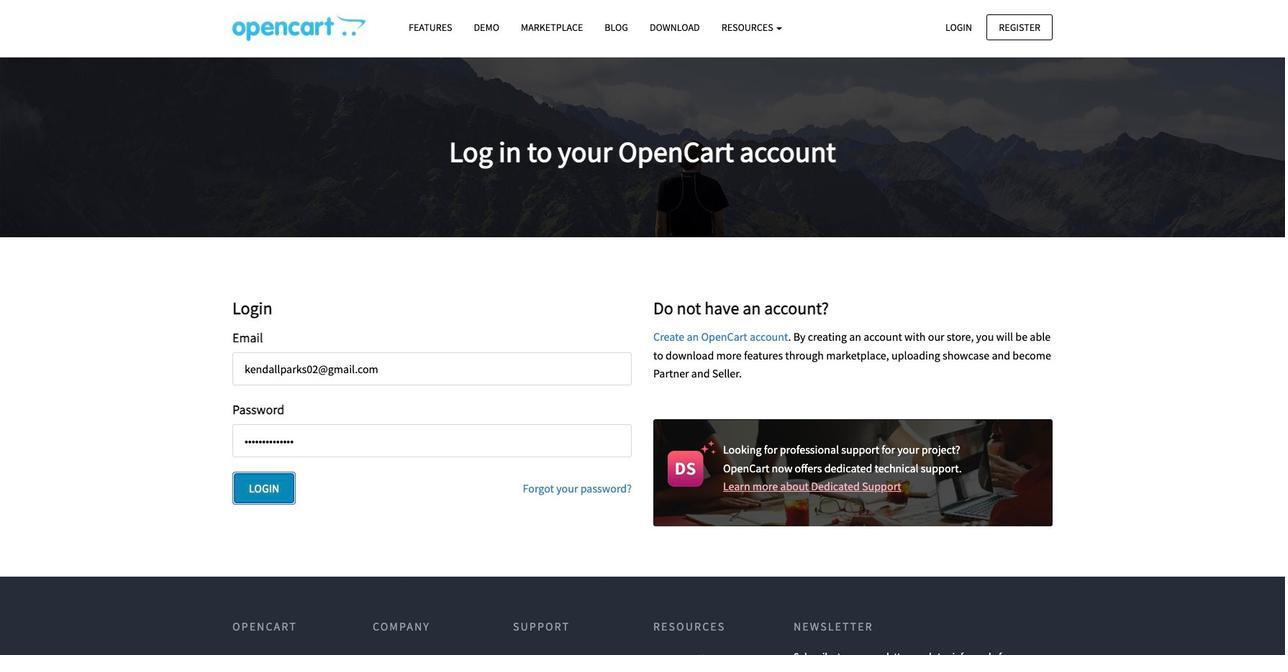 Task type: vqa. For each thing, say whether or not it's contained in the screenshot.
Account
no



Task type: locate. For each thing, give the bounding box(es) containing it.
Password password field
[[232, 425, 632, 458]]

opencart - account login image
[[232, 15, 366, 41]]



Task type: describe. For each thing, give the bounding box(es) containing it.
Email text field
[[232, 353, 632, 386]]



